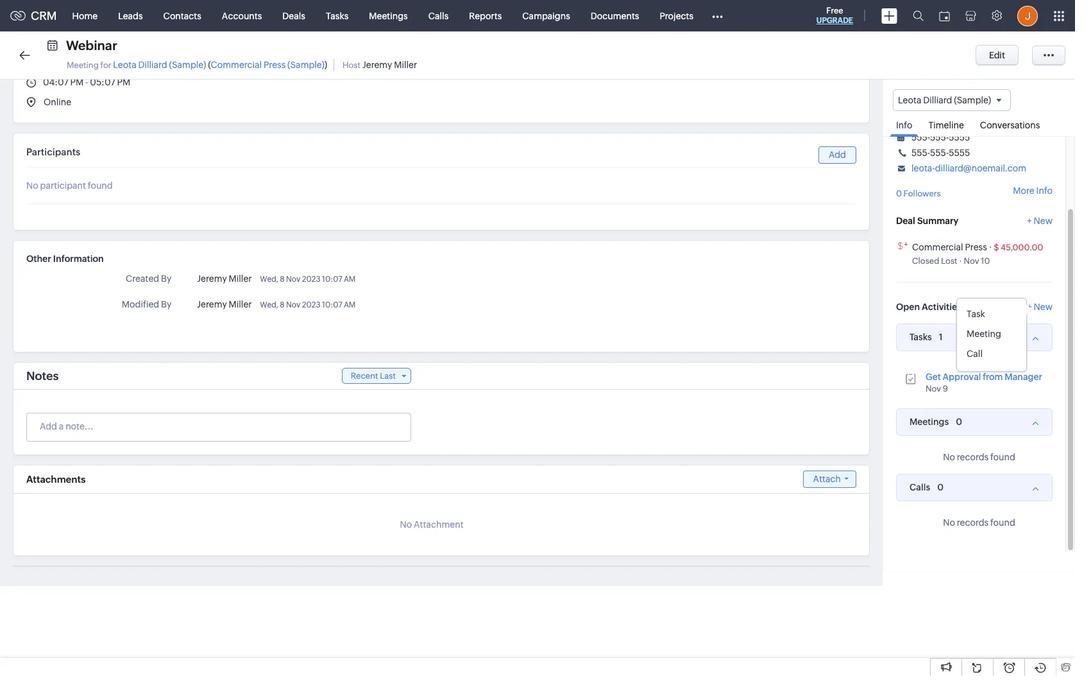 Task type: describe. For each thing, give the bounding box(es) containing it.
leota-
[[912, 163, 936, 173]]

2 pm from the left
[[117, 77, 130, 87]]

0 followers
[[897, 189, 942, 198]]

jeremy for modified by
[[197, 299, 227, 309]]

leota dilliard (sample) link
[[113, 60, 206, 70]]

home
[[72, 11, 98, 21]]

contacts link
[[153, 0, 212, 31]]

1 vertical spatial calls
[[910, 482, 931, 493]]

(
[[208, 60, 211, 70]]

04:07
[[43, 77, 69, 87]]

recent
[[351, 371, 379, 381]]

0 horizontal spatial meetings
[[369, 11, 408, 21]]

jeremy for created by
[[197, 273, 227, 284]]

timeline
[[929, 120, 965, 130]]

8 for created by
[[280, 275, 285, 284]]

calendar image
[[940, 11, 951, 21]]

no attachment
[[400, 519, 464, 530]]

0 vertical spatial ·
[[990, 242, 993, 252]]

closed
[[913, 256, 940, 266]]

miller for modified by
[[229, 299, 252, 309]]

0 horizontal spatial tasks
[[326, 11, 349, 21]]

2 555-555-5555 from the top
[[912, 148, 971, 158]]

tasks link
[[316, 0, 359, 31]]

more info link
[[1014, 186, 1054, 196]]

projects link
[[650, 0, 704, 31]]

1 5555 from the top
[[950, 132, 971, 143]]

(sample) inside field
[[955, 95, 992, 105]]

information
[[53, 254, 104, 264]]

search image
[[914, 10, 924, 21]]

upgrade
[[817, 16, 854, 25]]

leota-dilliard@noemail.com
[[912, 163, 1027, 173]]

2 new from the top
[[1035, 302, 1054, 312]]

0 vertical spatial 0
[[897, 189, 903, 198]]

last
[[380, 371, 396, 381]]

projects
[[660, 11, 694, 21]]

accounts
[[222, 11, 262, 21]]

more info
[[1014, 186, 1054, 196]]

10
[[982, 256, 991, 266]]

commercial press link
[[913, 242, 988, 252]]

miller for created by
[[229, 273, 252, 284]]

online
[[44, 97, 71, 107]]

meetings link
[[359, 0, 418, 31]]

documents
[[591, 11, 640, 21]]

info link
[[890, 111, 920, 137]]

dilliard inside field
[[924, 95, 953, 105]]

45,000.00
[[1002, 242, 1044, 252]]

2 5555 from the top
[[950, 148, 971, 158]]

1 555-555-5555 from the top
[[912, 132, 971, 143]]

campaigns
[[523, 11, 571, 21]]

no records found for meetings
[[944, 452, 1016, 462]]

approval
[[943, 372, 982, 382]]

records for meetings
[[958, 452, 989, 462]]

leota dilliard (sample)
[[899, 95, 992, 105]]

wed, for created by
[[260, 275, 279, 284]]

conversations link
[[974, 111, 1047, 136]]

more
[[1014, 186, 1035, 196]]

open
[[897, 302, 921, 312]]

leota inside field
[[899, 95, 922, 105]]

followers
[[904, 189, 942, 198]]

am for modified by
[[344, 300, 356, 309]]

accounts link
[[212, 0, 272, 31]]

0 vertical spatial commercial
[[211, 60, 262, 70]]

add
[[829, 150, 847, 160]]

free upgrade
[[817, 6, 854, 25]]

get
[[926, 372, 942, 382]]

manager
[[1006, 372, 1043, 382]]

jeremy miller for created by
[[197, 273, 252, 284]]

found for meetings
[[991, 452, 1016, 462]]

deal
[[897, 216, 916, 226]]

leota-dilliard@noemail.com link
[[912, 163, 1027, 173]]

reports link
[[459, 0, 512, 31]]

task
[[967, 309, 986, 319]]

leads
[[118, 11, 143, 21]]

no participant found
[[26, 180, 113, 191]]

by for modified by
[[161, 299, 172, 309]]

am for created by
[[344, 275, 356, 284]]

by for created by
[[161, 273, 172, 284]]

commercial press · $ 45,000.00 closed lost · nov 10
[[913, 242, 1044, 266]]

crm link
[[10, 9, 57, 22]]

profile image
[[1018, 5, 1039, 26]]

from
[[984, 372, 1004, 382]]

get approval from manager link
[[926, 372, 1043, 382]]

0 vertical spatial press
[[264, 60, 286, 70]]

0 for meetings
[[957, 416, 963, 427]]

)
[[325, 60, 327, 70]]

meeting for meeting
[[967, 329, 1002, 339]]

conversations
[[981, 120, 1041, 130]]

attachment
[[414, 519, 464, 530]]

meeting for leota dilliard (sample) ( commercial press (sample) )
[[67, 60, 327, 70]]

deals
[[283, 11, 306, 21]]

10:07 for modified by
[[322, 300, 343, 309]]

found for calls
[[991, 517, 1016, 528]]

2023 for modified by
[[302, 300, 321, 309]]

activities
[[923, 302, 962, 312]]

1 vertical spatial ·
[[960, 256, 963, 266]]

04:07 pm - 05:07 pm
[[43, 77, 130, 87]]

0 vertical spatial info
[[897, 120, 913, 130]]

lost
[[942, 256, 958, 266]]

documents link
[[581, 0, 650, 31]]

free
[[827, 6, 844, 15]]

participant
[[40, 180, 86, 191]]

2023 for created by
[[302, 275, 321, 284]]

other information
[[26, 254, 104, 264]]

attach
[[814, 474, 842, 484]]

deals link
[[272, 0, 316, 31]]

0 vertical spatial dilliard
[[138, 60, 167, 70]]

call
[[967, 348, 983, 359]]

home link
[[62, 0, 108, 31]]

summary
[[918, 216, 959, 226]]

$
[[995, 242, 1000, 252]]

notes
[[26, 369, 59, 383]]

commercial press (sample) link
[[211, 60, 325, 70]]



Task type: locate. For each thing, give the bounding box(es) containing it.
other
[[26, 254, 51, 264]]

(sample) left host
[[288, 60, 325, 70]]

0 horizontal spatial ·
[[960, 256, 963, 266]]

pm
[[70, 77, 84, 87], [117, 77, 130, 87]]

for
[[101, 60, 111, 70]]

1 vertical spatial meeting
[[967, 329, 1002, 339]]

press
[[264, 60, 286, 70], [966, 242, 988, 252]]

-
[[85, 77, 88, 87]]

no
[[26, 180, 38, 191], [944, 452, 956, 462], [944, 517, 956, 528], [400, 519, 412, 530]]

·
[[990, 242, 993, 252], [960, 256, 963, 266]]

0 vertical spatial tasks
[[326, 11, 349, 21]]

1 horizontal spatial meeting
[[967, 329, 1002, 339]]

2 wed, from the top
[[260, 300, 279, 309]]

tasks right deals
[[326, 11, 349, 21]]

2023
[[302, 275, 321, 284], [302, 300, 321, 309]]

2 vertical spatial jeremy
[[197, 299, 227, 309]]

0 vertical spatial 5555
[[950, 132, 971, 143]]

calls inside 'link'
[[429, 11, 449, 21]]

0 vertical spatial wed, 8 nov 2023 10:07 am
[[260, 275, 356, 284]]

1 + new from the top
[[1028, 216, 1054, 226]]

add link
[[819, 146, 857, 164]]

2 wed, 8 nov 2023 10:07 am from the top
[[260, 300, 356, 309]]

1 no records found from the top
[[944, 452, 1016, 462]]

1 vertical spatial press
[[966, 242, 988, 252]]

open activities
[[897, 302, 962, 312]]

1 horizontal spatial 0
[[938, 482, 944, 492]]

created by
[[126, 273, 172, 284]]

meeting down task
[[967, 329, 1002, 339]]

0 vertical spatial wed,
[[260, 275, 279, 284]]

info left the timeline
[[897, 120, 913, 130]]

1 vertical spatial am
[[344, 300, 356, 309]]

press up 10 at the top right of the page
[[966, 242, 988, 252]]

(sample) up the timeline link on the right of the page
[[955, 95, 992, 105]]

0 vertical spatial by
[[161, 273, 172, 284]]

contacts
[[163, 11, 201, 21]]

5555 up leota-dilliard@noemail.com
[[950, 148, 971, 158]]

deal summary
[[897, 216, 959, 226]]

1 vertical spatial 0
[[957, 416, 963, 427]]

pm left - at the left top of the page
[[70, 77, 84, 87]]

1 horizontal spatial leota
[[899, 95, 922, 105]]

create menu image
[[882, 8, 898, 23]]

1 new from the top
[[1035, 216, 1054, 226]]

2 vertical spatial found
[[991, 517, 1016, 528]]

commercial
[[211, 60, 262, 70], [913, 242, 964, 252]]

recent last
[[351, 371, 396, 381]]

0 horizontal spatial calls
[[429, 11, 449, 21]]

2 vertical spatial 0
[[938, 482, 944, 492]]

host jeremy miller
[[343, 60, 417, 70]]

555-555-5555 up leota-
[[912, 148, 971, 158]]

· right lost
[[960, 256, 963, 266]]

webinar
[[66, 38, 117, 53]]

meetings
[[369, 11, 408, 21], [910, 417, 950, 427]]

+ new down 45,000.00
[[1028, 302, 1054, 312]]

press left )
[[264, 60, 286, 70]]

wed,
[[260, 275, 279, 284], [260, 300, 279, 309]]

nov inside commercial press · $ 45,000.00 closed lost · nov 10
[[965, 256, 980, 266]]

attach link
[[804, 471, 857, 488]]

0 vertical spatial jeremy miller
[[197, 273, 252, 284]]

leota
[[113, 60, 137, 70], [899, 95, 922, 105]]

2 vertical spatial miller
[[229, 299, 252, 309]]

calls link
[[418, 0, 459, 31]]

1 vertical spatial leota
[[899, 95, 922, 105]]

1 vertical spatial found
[[991, 452, 1016, 462]]

commercial inside commercial press · $ 45,000.00 closed lost · nov 10
[[913, 242, 964, 252]]

1 horizontal spatial press
[[966, 242, 988, 252]]

1 vertical spatial miller
[[229, 273, 252, 284]]

(sample)
[[169, 60, 206, 70], [288, 60, 325, 70], [955, 95, 992, 105]]

· left $
[[990, 242, 993, 252]]

8 for modified by
[[280, 300, 285, 309]]

1 vertical spatial +
[[1028, 302, 1033, 312]]

1
[[940, 332, 944, 342]]

0 vertical spatial miller
[[394, 60, 417, 70]]

dilliard right for
[[138, 60, 167, 70]]

0 vertical spatial am
[[344, 275, 356, 284]]

1 vertical spatial records
[[958, 517, 989, 528]]

Other Modules field
[[704, 5, 732, 26]]

555-555-5555
[[912, 132, 971, 143], [912, 148, 971, 158]]

calls
[[429, 11, 449, 21], [910, 482, 931, 493]]

0 horizontal spatial info
[[897, 120, 913, 130]]

0 horizontal spatial press
[[264, 60, 286, 70]]

2 records from the top
[[958, 517, 989, 528]]

0 vertical spatial found
[[88, 180, 113, 191]]

1 vertical spatial new
[[1035, 302, 1054, 312]]

crm
[[31, 9, 57, 22]]

1 by from the top
[[161, 273, 172, 284]]

tasks left 1
[[910, 332, 933, 342]]

1 horizontal spatial meetings
[[910, 417, 950, 427]]

1 vertical spatial 5555
[[950, 148, 971, 158]]

+ new down more info link
[[1028, 216, 1054, 226]]

leota right for
[[113, 60, 137, 70]]

0 vertical spatial new
[[1035, 216, 1054, 226]]

1 2023 from the top
[[302, 275, 321, 284]]

1 horizontal spatial info
[[1037, 186, 1054, 196]]

1 records from the top
[[958, 452, 989, 462]]

2 horizontal spatial 0
[[957, 416, 963, 427]]

nov inside get approval from manager nov 9
[[926, 384, 942, 393]]

+
[[1028, 216, 1033, 226], [1028, 302, 1033, 312]]

0 for calls
[[938, 482, 944, 492]]

wed, for modified by
[[260, 300, 279, 309]]

1 vertical spatial 10:07
[[322, 300, 343, 309]]

1 horizontal spatial pm
[[117, 77, 130, 87]]

jeremy
[[363, 60, 393, 70], [197, 273, 227, 284], [197, 299, 227, 309]]

1 vertical spatial info
[[1037, 186, 1054, 196]]

2 by from the top
[[161, 299, 172, 309]]

1 + from the top
[[1028, 216, 1033, 226]]

0 horizontal spatial pm
[[70, 77, 84, 87]]

0 vertical spatial no records found
[[944, 452, 1016, 462]]

no records found for calls
[[944, 517, 1016, 528]]

1 vertical spatial 2023
[[302, 300, 321, 309]]

profile element
[[1011, 0, 1046, 31]]

1 vertical spatial wed, 8 nov 2023 10:07 am
[[260, 300, 356, 309]]

by right modified on the top left of the page
[[161, 299, 172, 309]]

0 horizontal spatial 0
[[897, 189, 903, 198]]

dilliard up the timeline link on the right of the page
[[924, 95, 953, 105]]

modified
[[122, 299, 159, 309]]

0 vertical spatial 10:07
[[322, 275, 343, 284]]

1 am from the top
[[344, 275, 356, 284]]

1 vertical spatial meetings
[[910, 417, 950, 427]]

0 vertical spatial records
[[958, 452, 989, 462]]

get approval from manager nov 9
[[926, 372, 1043, 393]]

1 horizontal spatial tasks
[[910, 332, 933, 342]]

leota up info link
[[899, 95, 922, 105]]

found
[[88, 180, 113, 191], [991, 452, 1016, 462], [991, 517, 1016, 528]]

by right created
[[161, 273, 172, 284]]

+ new
[[1028, 216, 1054, 226], [1028, 302, 1054, 312]]

1 vertical spatial no records found
[[944, 517, 1016, 528]]

1 vertical spatial by
[[161, 299, 172, 309]]

1 vertical spatial tasks
[[910, 332, 933, 342]]

pm right 05:07
[[117, 77, 130, 87]]

1 wed, from the top
[[260, 275, 279, 284]]

0 vertical spatial leota
[[113, 60, 137, 70]]

0 vertical spatial calls
[[429, 11, 449, 21]]

2 + from the top
[[1028, 302, 1033, 312]]

jeremy miller
[[197, 273, 252, 284], [197, 299, 252, 309]]

None button
[[977, 45, 1020, 65]]

0 horizontal spatial commercial
[[211, 60, 262, 70]]

create menu element
[[874, 0, 906, 31]]

1 pm from the left
[[70, 77, 84, 87]]

555-
[[912, 132, 931, 143], [931, 132, 950, 143], [912, 148, 931, 158], [931, 148, 950, 158]]

2 8 from the top
[[280, 300, 285, 309]]

1 horizontal spatial (sample)
[[288, 60, 325, 70]]

1 vertical spatial 555-555-5555
[[912, 148, 971, 158]]

5555
[[950, 132, 971, 143], [950, 148, 971, 158]]

search element
[[906, 0, 932, 31]]

1 vertical spatial commercial
[[913, 242, 964, 252]]

meetings down 9
[[910, 417, 950, 427]]

nov
[[965, 256, 980, 266], [286, 275, 301, 284], [286, 300, 301, 309], [926, 384, 942, 393]]

0 horizontal spatial dilliard
[[138, 60, 167, 70]]

1 horizontal spatial commercial
[[913, 242, 964, 252]]

info right "more"
[[1037, 186, 1054, 196]]

0 vertical spatial 2023
[[302, 275, 321, 284]]

host
[[343, 60, 361, 70]]

dilliard@noemail.com
[[936, 163, 1027, 173]]

8
[[280, 275, 285, 284], [280, 300, 285, 309]]

2 horizontal spatial (sample)
[[955, 95, 992, 105]]

5555 down the timeline
[[950, 132, 971, 143]]

1 vertical spatial + new
[[1028, 302, 1054, 312]]

0 vertical spatial jeremy
[[363, 60, 393, 70]]

1 vertical spatial wed,
[[260, 300, 279, 309]]

05:07
[[90, 77, 115, 87]]

1 10:07 from the top
[[322, 275, 343, 284]]

2 + new from the top
[[1028, 302, 1054, 312]]

info
[[897, 120, 913, 130], [1037, 186, 1054, 196]]

2 jeremy miller from the top
[[197, 299, 252, 309]]

commercial down accounts
[[211, 60, 262, 70]]

wed, 8 nov 2023 10:07 am for modified by
[[260, 300, 356, 309]]

participants
[[26, 146, 80, 157]]

0
[[897, 189, 903, 198], [957, 416, 963, 427], [938, 482, 944, 492]]

1 horizontal spatial dilliard
[[924, 95, 953, 105]]

2 no records found from the top
[[944, 517, 1016, 528]]

0 vertical spatial meetings
[[369, 11, 408, 21]]

meeting inside "meeting for leota dilliard (sample) ( commercial press (sample) )"
[[67, 60, 99, 70]]

2 2023 from the top
[[302, 300, 321, 309]]

new down 45,000.00
[[1035, 302, 1054, 312]]

modified by
[[122, 299, 172, 309]]

10:07 for created by
[[322, 275, 343, 284]]

dilliard
[[138, 60, 167, 70], [924, 95, 953, 105]]

0 horizontal spatial (sample)
[[169, 60, 206, 70]]

reports
[[469, 11, 502, 21]]

meeting for meeting for leota dilliard (sample) ( commercial press (sample) )
[[67, 60, 99, 70]]

am
[[344, 275, 356, 284], [344, 300, 356, 309]]

1 vertical spatial jeremy miller
[[197, 299, 252, 309]]

2 10:07 from the top
[[322, 300, 343, 309]]

leads link
[[108, 0, 153, 31]]

+ new link
[[1028, 216, 1054, 232]]

0 horizontal spatial leota
[[113, 60, 137, 70]]

Add a note... field
[[27, 420, 410, 433]]

new down more info link
[[1035, 216, 1054, 226]]

1 vertical spatial 8
[[280, 300, 285, 309]]

press inside commercial press · $ 45,000.00 closed lost · nov 10
[[966, 242, 988, 252]]

0 vertical spatial meeting
[[67, 60, 99, 70]]

1 horizontal spatial calls
[[910, 482, 931, 493]]

0 vertical spatial + new
[[1028, 216, 1054, 226]]

attachments
[[26, 474, 86, 485]]

meetings up the host jeremy miller
[[369, 11, 408, 21]]

1 wed, 8 nov 2023 10:07 am from the top
[[260, 275, 356, 284]]

+ up 45,000.00
[[1028, 216, 1033, 226]]

commercial up lost
[[913, 242, 964, 252]]

1 jeremy miller from the top
[[197, 273, 252, 284]]

555-555-5555 down the timeline
[[912, 132, 971, 143]]

1 vertical spatial dilliard
[[924, 95, 953, 105]]

0 vertical spatial 555-555-5555
[[912, 132, 971, 143]]

0 vertical spatial +
[[1028, 216, 1033, 226]]

9
[[944, 384, 949, 393]]

1 8 from the top
[[280, 275, 285, 284]]

meeting up 04:07 pm - 05:07 pm
[[67, 60, 99, 70]]

0 vertical spatial 8
[[280, 275, 285, 284]]

+ right task
[[1028, 302, 1033, 312]]

wed, 8 nov 2023 10:07 am for created by
[[260, 275, 356, 284]]

timeline link
[[923, 111, 971, 136]]

miller
[[394, 60, 417, 70], [229, 273, 252, 284], [229, 299, 252, 309]]

2 am from the top
[[344, 300, 356, 309]]

created
[[126, 273, 159, 284]]

campaigns link
[[512, 0, 581, 31]]

records for calls
[[958, 517, 989, 528]]

1 horizontal spatial ·
[[990, 242, 993, 252]]

1 vertical spatial jeremy
[[197, 273, 227, 284]]

(sample) left (
[[169, 60, 206, 70]]

wed, 8 nov 2023 10:07 am
[[260, 275, 356, 284], [260, 300, 356, 309]]

Leota Dilliard (Sample) field
[[894, 89, 1012, 111]]

jeremy miller for modified by
[[197, 299, 252, 309]]

0 horizontal spatial meeting
[[67, 60, 99, 70]]



Task type: vqa. For each thing, say whether or not it's contained in the screenshot.
the left the Press
yes



